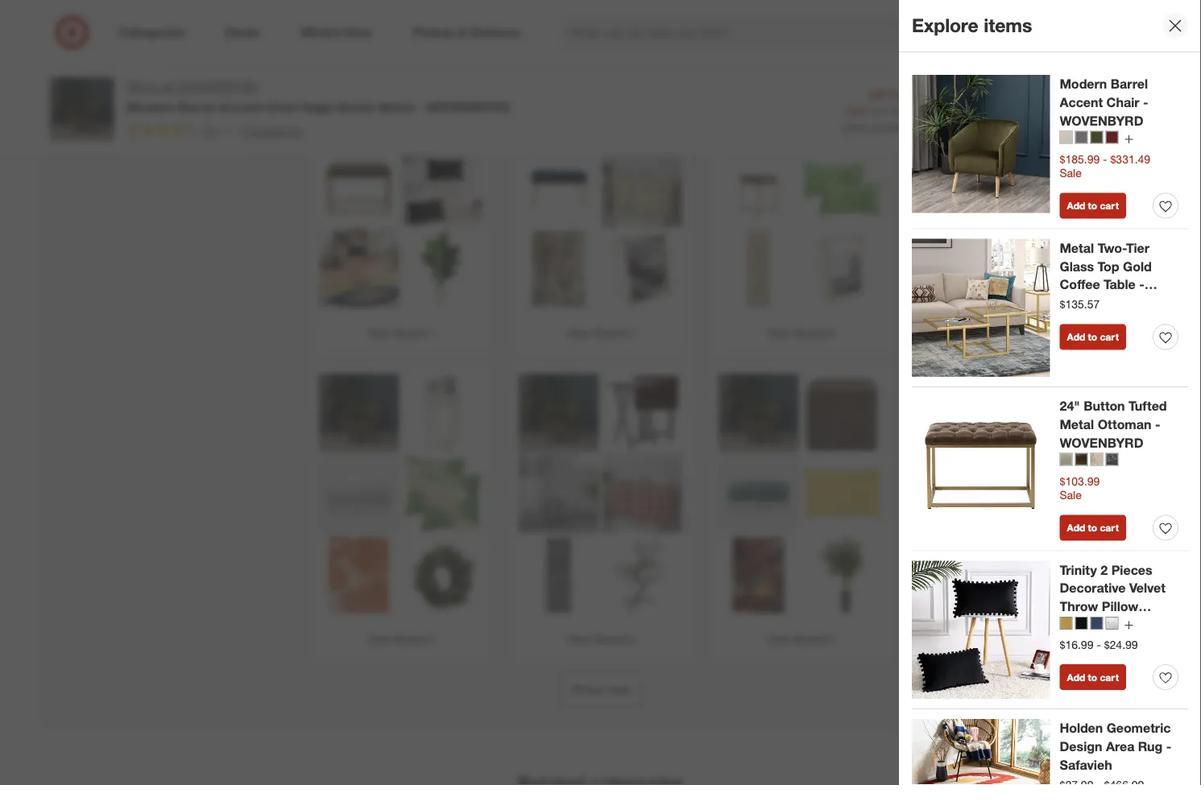 Task type: vqa. For each thing, say whether or not it's contained in the screenshot.
Add associated with 24"
yes



Task type: describe. For each thing, give the bounding box(es) containing it.
add for 24"
[[1068, 522, 1086, 534]]

light brown faux leather image
[[1076, 453, 1089, 466]]

- inside the 24" button tufted metal ottoman - wovenbyrd
[[1156, 417, 1161, 433]]

%
[[938, 104, 947, 116]]

add down $135.57
[[1068, 331, 1086, 343]]

2 questions link
[[235, 122, 302, 140]]

- inside shop all wovenbyrd modern barrel accent chair sage green velvet - wovenbyrd
[[418, 99, 423, 115]]

$135.57
[[1060, 297, 1101, 312]]

add to cart for barrel
[[1068, 200, 1120, 212]]

all
[[161, 79, 174, 94]]

wovenbyrd inside modern barrel accent chair - wovenbyrd
[[1060, 113, 1144, 129]]

flynt area rug - beige/terracotta (8&#39;x10&#39;) - safavieh image
[[319, 536, 399, 616]]

0 horizontal spatial 2
[[242, 124, 248, 138]]

light brown image
[[1091, 453, 1104, 466]]

build
[[480, 29, 506, 43]]

glass
[[1060, 259, 1095, 274]]

reg
[[912, 89, 927, 101]]

cream faux leather image
[[1060, 453, 1073, 466]]

What can we help you find? suggestions appear below search field
[[560, 15, 961, 50]]

decorative
[[1060, 581, 1127, 597]]

save
[[870, 104, 890, 116]]

holden geometric design area rug - safavieh
[[1060, 721, 1172, 773]]

nearly natural 24" eucalyptus, dancing lady orchid and mixed greens artificial wreath image
[[403, 536, 483, 616]]

modern barrel accent chair sage green velvet - wovenbyrd image for view board 6
[[719, 374, 799, 455]]

sale for $185.99 - $331.49 sale
[[1060, 166, 1082, 180]]

7&#39;x7&#39; round holden geometric design area rug ivory/multi round - safavieh image
[[319, 229, 399, 310]]

to down $16.99 - $24.99
[[1089, 672, 1098, 684]]

view for view board 4
[[368, 633, 391, 647]]

velvet inside trinity 2 pieces decorative velvet throw pillow covers with pom pom design
[[1130, 581, 1166, 597]]

0 horizontal spatial pom
[[1060, 636, 1088, 652]]

trinity
[[1060, 563, 1098, 578]]

)
[[961, 104, 964, 116]]

cart down henn&hart
[[1101, 331, 1120, 343]]

show
[[572, 682, 604, 698]]

add up heathered gray image
[[1073, 102, 1097, 118]]

ottoman
[[1098, 417, 1152, 433]]

2 inside trinity 2 pieces decorative velvet throw pillow covers with pom pom design
[[1101, 563, 1109, 578]]

show less button
[[561, 673, 641, 708]]

2 inside button
[[628, 327, 634, 341]]

view board 1
[[368, 327, 435, 341]]

with inside trinity 2 pieces decorative velvet throw pillow covers with pom pom design
[[1107, 618, 1133, 633]]

coffee
[[1060, 277, 1101, 293]]

view for view board 5
[[567, 633, 591, 647]]

metal two-tier glass top gold coffee table - henn&hart image inside explore items "dialog"
[[913, 239, 1051, 377]]

pillow
[[1103, 599, 1139, 615]]

0 vertical spatial pom
[[1137, 618, 1164, 633]]

wovenbyrd down build on the top of the page
[[426, 99, 510, 115]]

$331.49
[[1111, 152, 1151, 166]]

view board 4
[[368, 633, 435, 647]]

sage
[[302, 99, 333, 115]]

trinity 2 pieces decorative velvet throw pillow covers with pom pom design
[[1060, 563, 1166, 652]]

view for view board 1
[[368, 327, 391, 341]]

henn&hart
[[1060, 295, 1128, 311]]

when
[[843, 121, 869, 133]]

2 more colors image
[[1125, 135, 1135, 144]]

4&#39;x6&#39; gray abstract loomed area rug - safavieh image
[[519, 229, 599, 310]]

view for view board 3
[[767, 327, 791, 341]]

when purchased online
[[843, 121, 946, 133]]

view board 5 button
[[514, 366, 688, 660]]

- down blue image
[[1097, 638, 1102, 652]]

online
[[920, 121, 946, 133]]

pj wood lightweight rectangle folding tv snack tray tables with compact storage rack, solid wood construction, espresso, (2 piece set) image
[[603, 374, 683, 455]]

unique bargains couch sofa chair decor comfortable soft pillow cases green-6 18" x 18" 2 pcs image
[[403, 455, 483, 536]]

24" button tufted metal ottoman - wovenbyrd image
[[913, 397, 1051, 536]]

holden geometric design area rug - safavieh image
[[913, 720, 1051, 786]]

nearly natural 58-in golden cane artificial palm tree in gray planter image
[[802, 536, 883, 616]]

$319.99
[[929, 89, 964, 101]]

design inside trinity 2 pieces decorative velvet throw pillow covers with pom pom design
[[1092, 636, 1134, 652]]

4
[[428, 633, 435, 647]]

add for modern
[[1068, 200, 1086, 212]]

add to cart for 2
[[1068, 672, 1120, 684]]

rust/blue tree loomed area rug 5'1"x7'6" - safavieh image
[[719, 536, 799, 616]]

holden geometric design area rug - safavieh link
[[1060, 720, 1179, 775]]

shop
[[127, 79, 158, 94]]

area
[[1107, 739, 1135, 755]]

top
[[1098, 259, 1120, 274]]

$103.99 sale
[[1060, 474, 1101, 502]]

accent inside shop all wovenbyrd modern barrel accent chair sage green velvet - wovenbyrd
[[219, 99, 262, 115]]

explore
[[913, 14, 979, 37]]

modern barrel accent chair sage green velvet - wovenbyrd image for view board 5
[[519, 374, 599, 455]]

inspiration
[[631, 29, 683, 43]]

board for 2
[[594, 327, 625, 341]]

- inside metal two-tier glass top gold coffee table - henn&hart
[[1140, 277, 1145, 293]]

modern barrel accent chair sage green velvet - wovenbyrd image for view board 1
[[319, 68, 399, 149]]

15
[[927, 104, 938, 116]]

tier
[[1127, 240, 1150, 256]]

board for 6
[[794, 633, 825, 647]]

cart up 2 more colors image
[[1117, 102, 1142, 118]]

nearly natural 4.5' travelers palm artificial tree in white planter image
[[403, 229, 483, 310]]

it
[[723, 1, 735, 24]]

24" button tufted metal ottoman - wovenbyrd
[[1060, 399, 1168, 451]]

$271.99 reg $319.99 sale save $ 48.00 ( 15 % off )
[[848, 87, 964, 116]]

cart for button
[[1101, 522, 1120, 534]]

view for view board 2
[[567, 327, 591, 341]]

throw
[[1060, 599, 1099, 615]]

view board 3
[[767, 327, 834, 341]]

black image
[[1076, 617, 1089, 630]]

modern barrel accent chair - wovenbyrd link
[[1060, 75, 1179, 130]]

view board 3 button
[[714, 60, 888, 353]]

metal two-tier glass top gold coffee table - henn&hart link
[[1060, 239, 1179, 311]]

$185.99
[[1060, 152, 1101, 166]]

view for view board 6
[[767, 633, 791, 647]]

board for 3
[[794, 327, 825, 341]]

shop all wovenbyrd modern barrel accent chair sage green velvet - wovenbyrd
[[127, 79, 510, 115]]

add to cart down henn&hart
[[1068, 331, 1120, 343]]

48.00
[[897, 104, 922, 116]]

3
[[828, 327, 834, 341]]

(
[[924, 104, 927, 116]]

explore items
[[913, 14, 1033, 37]]

trinity 2 pieces velvet throw pillow covers with pom pom design, black, 12 x 20 inches image
[[403, 149, 483, 229]]

chair inside shop all wovenbyrd modern barrel accent chair sage green velvet - wovenbyrd
[[266, 99, 299, 115]]

reitz modern glam velvet channel stitch 3 seater shell sofa turquoise/gold - christopher knight home image
[[719, 455, 799, 536]]

less
[[608, 682, 630, 698]]

purchased
[[871, 121, 917, 133]]

trinity 2 pieces embroidered decorative throw pillow covers with checkered design, beige, 20 x 20-inch image
[[603, 149, 683, 229]]

search
[[950, 26, 989, 42]]

tufted
[[1129, 399, 1168, 414]]

16 link
[[127, 122, 231, 141]]

view board 5
[[567, 633, 634, 647]]

$271.99
[[870, 87, 910, 102]]

unique bargains velvet modern solid couch sofa home decorative pillow covers green 12" x 20" 2 pcs image
[[802, 149, 883, 229]]

metal inside metal two-tier glass top gold coffee table - henn&hart
[[1060, 240, 1095, 256]]

items
[[984, 14, 1033, 37]]

trinity 2 pieces decorative velvet throw pillow covers with pom pom design link
[[1060, 561, 1179, 652]]

view board 6
[[767, 633, 834, 647]]



Task type: locate. For each thing, give the bounding box(es) containing it.
modern barrel accent chair sage green velvet - wovenbyrd image for view board 3
[[719, 68, 799, 149]]

add to cart
[[1073, 102, 1142, 118], [1068, 200, 1120, 212], [1068, 331, 1120, 343], [1068, 522, 1120, 534], [1068, 672, 1120, 684]]

add to cart down $185.99 - $331.49 sale
[[1068, 200, 1120, 212]]

design down cream icon
[[1092, 636, 1134, 652]]

cart down $185.99 - $331.49 sale
[[1101, 200, 1120, 212]]

1 horizontal spatial velvet
[[1130, 581, 1166, 597]]

barrel inside modern barrel accent chair - wovenbyrd
[[1111, 76, 1149, 92]]

cream image
[[1060, 131, 1073, 144]]

wovenbyrd up 16
[[177, 79, 258, 94]]

2 vertical spatial 2
[[1101, 563, 1109, 578]]

18&#34; round ottoman with metal base pink velvet - wovenbyrd image
[[719, 149, 799, 229]]

metal
[[1060, 240, 1095, 256], [1060, 417, 1095, 433]]

view
[[368, 327, 391, 341], [567, 327, 591, 341], [767, 327, 791, 341], [368, 633, 391, 647], [567, 633, 591, 647], [767, 633, 791, 647]]

board down 8&#34; x 10&#34; wire frame gold - stonebriar collection image
[[594, 327, 625, 341]]

barrel up 2 more colors image
[[1111, 76, 1149, 92]]

modern
[[1060, 76, 1108, 92], [127, 99, 174, 115]]

8&#34; x 10&#34; wire frame gold - stonebriar collection image
[[603, 229, 683, 310]]

add down $103.99 sale on the bottom of page
[[1068, 522, 1086, 534]]

board left 1 at the top of the page
[[395, 327, 425, 341]]

modern barrel accent chair - wovenbyrd image
[[913, 75, 1051, 213]]

view left 4 in the left bottom of the page
[[368, 633, 391, 647]]

24" button tufted metal ottoman - wovenbyrd link
[[1060, 397, 1179, 453]]

board for 4
[[395, 633, 425, 647]]

modern barrel accent chair sage green velvet - wovenbyrd image for view board 2
[[519, 68, 599, 149]]

table
[[1104, 277, 1136, 293]]

view down 4&#39;x6&#39; gray abstract loomed area rug - safavieh image
[[567, 327, 591, 341]]

to down henn&hart
[[1089, 331, 1098, 343]]

velvet right green
[[378, 99, 414, 115]]

beige/brown solid woven runner 2'4"x12' - safavieh image
[[719, 229, 799, 310]]

1 vertical spatial pom
[[1060, 636, 1088, 652]]

design down holden
[[1060, 739, 1103, 755]]

0 horizontal spatial barrel
[[178, 99, 215, 115]]

add to cart button for barrel
[[1060, 193, 1127, 219]]

1 horizontal spatial chair
[[1107, 95, 1140, 110]]

to up 'inspiration'
[[653, 1, 671, 24]]

1 horizontal spatial with
[[1107, 618, 1133, 633]]

24&#34; button tufted metal ottoman light brown faux leather - wovenbyrd image
[[319, 149, 399, 229]]

chair up sienna red image
[[1107, 95, 1140, 110]]

0 horizontal spatial velvet
[[378, 99, 414, 115]]

1 vertical spatial barrel
[[178, 99, 215, 115]]

add
[[1073, 102, 1097, 118], [1068, 200, 1086, 212], [1068, 331, 1086, 343], [1068, 522, 1086, 534], [1068, 672, 1086, 684]]

0 horizontal spatial with
[[587, 29, 608, 43]]

view left 6
[[767, 633, 791, 647]]

modern up heathered gray image
[[1060, 76, 1108, 92]]

metal inside the 24" button tufted metal ottoman - wovenbyrd
[[1060, 417, 1095, 433]]

holden
[[1060, 721, 1104, 737]]

sienna red image
[[1106, 131, 1119, 144]]

2 up decorative
[[1101, 563, 1109, 578]]

sale
[[848, 104, 867, 116], [1060, 166, 1082, 180], [1060, 488, 1082, 502]]

to inside find the perfect way to style it build a complete set with our inspiration boards
[[653, 1, 671, 24]]

search button
[[950, 15, 989, 53]]

add to cart button for button
[[1060, 515, 1127, 541]]

safavieh
[[1060, 758, 1113, 773]]

cream image
[[1106, 617, 1119, 630]]

lecce coffee table dark brown/white - boahaus image
[[603, 68, 683, 149]]

- inside $185.99 - $331.49 sale
[[1104, 152, 1108, 166]]

0 vertical spatial metal
[[1060, 240, 1095, 256]]

1 vertical spatial 2
[[628, 327, 634, 341]]

black faux leather image
[[1106, 453, 1119, 466]]

sale inside $271.99 reg $319.99 sale save $ 48.00 ( 15 % off )
[[848, 104, 867, 116]]

- down 'tufted'
[[1156, 417, 1161, 433]]

find
[[467, 1, 505, 24]]

gold
[[1124, 259, 1153, 274]]

add to cart button down henn&hart
[[1060, 324, 1127, 350]]

the
[[510, 1, 538, 24]]

cart for barrel
[[1101, 200, 1120, 212]]

48&#34; moreno solid mango wood lift top coffee table umber brown - wyndenhall image
[[802, 68, 883, 149]]

barrel inside shop all wovenbyrd modern barrel accent chair sage green velvet - wovenbyrd
[[178, 99, 215, 115]]

19&#34; square pintucked ottoman walnut faux leather - wovenbyrd image
[[802, 374, 883, 455]]

board left 6
[[794, 633, 825, 647]]

velvet inside shop all wovenbyrd modern barrel accent chair sage green velvet - wovenbyrd
[[378, 99, 414, 115]]

chair up 'questions'
[[266, 99, 299, 115]]

5
[[628, 633, 634, 647]]

1 vertical spatial sale
[[1060, 166, 1082, 180]]

3 more colors image
[[1125, 621, 1135, 631]]

pom right 3 more colors image
[[1137, 618, 1164, 633]]

0 horizontal spatial modern
[[127, 99, 174, 115]]

view left 1 at the top of the page
[[368, 327, 391, 341]]

wovenbyrd up sage green image on the right top of page
[[1060, 113, 1144, 129]]

complete
[[518, 29, 566, 43]]

- inside modern barrel accent chair - wovenbyrd
[[1144, 95, 1149, 110]]

cart for 2
[[1101, 672, 1120, 684]]

- down sienna red image
[[1104, 152, 1108, 166]]

1 vertical spatial velvet
[[1130, 581, 1166, 597]]

modern barrel accent chair sage green velvet - wovenbyrd image for view board 4
[[319, 374, 399, 455]]

0 vertical spatial sale
[[848, 104, 867, 116]]

barrel
[[1111, 76, 1149, 92], [178, 99, 215, 115]]

1 horizontal spatial pom
[[1137, 618, 1164, 633]]

covers
[[1060, 618, 1103, 633]]

wovenbyrd inside the 24" button tufted metal ottoman - wovenbyrd
[[1060, 435, 1144, 451]]

- right green
[[418, 99, 423, 115]]

wovenbyrd
[[177, 79, 258, 94], [426, 99, 510, 115], [1060, 113, 1144, 129], [1060, 435, 1144, 451]]

velvet
[[378, 99, 414, 115], [1130, 581, 1166, 597]]

style
[[676, 1, 718, 24]]

add to cart button down $103.99 sale on the bottom of page
[[1060, 515, 1127, 541]]

to up sienna red image
[[1101, 102, 1113, 118]]

trinity 2 pieces decorative velvet throw pillow covers with pom pom design image
[[913, 561, 1051, 700]]

add to cart button down $185.99 - $331.49 sale
[[1060, 193, 1127, 219]]

pom down covers
[[1060, 636, 1088, 652]]

2
[[242, 124, 248, 138], [628, 327, 634, 341], [1101, 563, 1109, 578]]

modern inside shop all wovenbyrd modern barrel accent chair sage green velvet - wovenbyrd
[[127, 99, 174, 115]]

find the perfect way to style it build a complete set with our inspiration boards
[[467, 1, 735, 43]]

2 down 8&#34; x 10&#34; wire frame gold - stonebriar collection image
[[628, 327, 634, 341]]

view board 6 button
[[714, 366, 888, 660]]

metal up 'glass'
[[1060, 240, 1095, 256]]

show less
[[572, 682, 630, 698]]

2&#39;3&#34;x7&#39; huddersfield runner rust/multi - safavieh image
[[519, 536, 599, 616]]

add to cart button for 2
[[1060, 665, 1127, 691]]

add to cart down $103.99 sale on the bottom of page
[[1068, 522, 1120, 534]]

1 vertical spatial metal
[[1060, 417, 1095, 433]]

modern barrel accent chair sage green velvet - wovenbyrd image
[[319, 68, 399, 149], [519, 68, 599, 149], [719, 68, 799, 149], [319, 374, 399, 455], [519, 374, 599, 455], [719, 374, 799, 455]]

pom
[[1137, 618, 1164, 633], [1060, 636, 1088, 652]]

sale inside $103.99 sale
[[1060, 488, 1082, 502]]

our
[[611, 29, 628, 43]]

board for 5
[[594, 633, 625, 647]]

0 vertical spatial modern
[[1060, 76, 1108, 92]]

view left 3
[[767, 327, 791, 341]]

accent up heathered gray image
[[1060, 95, 1104, 110]]

add to cart button down $16.99 - $24.99
[[1060, 665, 1127, 691]]

trinity 2 pieces embroidered decorative throw pillow covers with checkered design, red, 20 x 20-inch image
[[603, 455, 683, 536]]

view inside 'button'
[[368, 327, 391, 341]]

1
[[428, 327, 435, 341]]

0 vertical spatial with
[[587, 29, 608, 43]]

piccocasa luxury corduroy corn striped cushion soft throw pillow case image
[[802, 455, 883, 536]]

board inside button
[[794, 633, 825, 647]]

2 questions
[[242, 124, 302, 138]]

sale down cream faux leather image
[[1060, 488, 1082, 502]]

button
[[1084, 399, 1126, 414]]

geometric
[[1107, 721, 1172, 737]]

view board 2
[[567, 327, 634, 341]]

2 metal from the top
[[1060, 417, 1095, 433]]

6
[[828, 633, 834, 647]]

green
[[337, 99, 374, 115]]

0 horizontal spatial chair
[[266, 99, 299, 115]]

wovenbyrd up light brown icon
[[1060, 435, 1144, 451]]

24"
[[1060, 399, 1081, 414]]

questions
[[251, 124, 302, 138]]

0 vertical spatial barrel
[[1111, 76, 1149, 92]]

view board 4 button
[[314, 366, 488, 660]]

$185.99 - $331.49 sale
[[1060, 152, 1151, 180]]

modern down shop
[[127, 99, 174, 115]]

sale up when
[[848, 104, 867, 116]]

sage green image
[[1091, 131, 1104, 144]]

add for trinity
[[1068, 672, 1086, 684]]

accent up "2 questions" link
[[219, 99, 262, 115]]

- down gold
[[1140, 277, 1145, 293]]

1 horizontal spatial 2
[[628, 327, 634, 341]]

view board 1 button
[[314, 60, 488, 353]]

with right set at the top left of the page
[[587, 29, 608, 43]]

1 metal from the top
[[1060, 240, 1095, 256]]

off
[[950, 104, 961, 116]]

view up show
[[567, 633, 591, 647]]

- inside holden geometric design area rug - safavieh
[[1167, 739, 1172, 755]]

16&#34; modern round ottoman with metal base tan - wovenbyrd image
[[519, 455, 599, 536]]

barrel up 16
[[178, 99, 215, 115]]

$103.99
[[1060, 474, 1101, 488]]

1 vertical spatial metal two-tier glass top gold coffee table - henn&hart image
[[913, 239, 1051, 377]]

image of modern barrel accent chair sage green velvet - wovenbyrd image
[[50, 77, 114, 142]]

to down $185.99 - $331.49 sale
[[1089, 200, 1098, 212]]

with
[[587, 29, 608, 43], [1107, 618, 1133, 633]]

2 left 'questions'
[[242, 124, 248, 138]]

sale down cream icon
[[1060, 166, 1082, 180]]

to
[[653, 1, 671, 24], [1101, 102, 1113, 118], [1089, 200, 1098, 212], [1089, 331, 1098, 343], [1089, 522, 1098, 534], [1089, 672, 1098, 684]]

sale for $271.99 reg $319.99 sale save $ 48.00 ( 15 % off )
[[848, 104, 867, 116]]

rug
[[1139, 739, 1163, 755]]

$16.99 - $24.99
[[1060, 638, 1139, 652]]

0 vertical spatial velvet
[[378, 99, 414, 115]]

explore items dialog
[[900, 0, 1202, 786]]

add to cart button
[[1062, 93, 1152, 128], [1060, 193, 1127, 219], [1060, 324, 1127, 350], [1060, 515, 1127, 541], [1060, 665, 1127, 691]]

set
[[569, 29, 584, 43]]

cart
[[1117, 102, 1142, 118], [1101, 200, 1120, 212], [1101, 331, 1120, 343], [1101, 522, 1120, 534], [1101, 672, 1120, 684]]

to down $103.99 sale on the bottom of page
[[1089, 522, 1098, 534]]

add to cart button up sienna red image
[[1062, 93, 1152, 128]]

1 horizontal spatial accent
[[1060, 95, 1104, 110]]

way
[[613, 1, 648, 24]]

view inside button
[[767, 633, 791, 647]]

modern barrel accent chair - wovenbyrd
[[1060, 76, 1149, 129]]

design inside holden geometric design area rug - safavieh
[[1060, 739, 1103, 755]]

sale inside $185.99 - $331.49 sale
[[1060, 166, 1082, 180]]

add to cart down $16.99 - $24.99
[[1068, 672, 1120, 684]]

0 vertical spatial 2
[[242, 124, 248, 138]]

accent
[[1060, 95, 1104, 110], [219, 99, 262, 115]]

boards
[[686, 29, 722, 43]]

add to cart up sienna red image
[[1073, 102, 1142, 118]]

board inside 'button'
[[395, 327, 425, 341]]

blue image
[[1091, 617, 1104, 630]]

with down the pillow
[[1107, 618, 1133, 633]]

0 vertical spatial design
[[1092, 636, 1134, 652]]

metal two-tier glass top gold coffee table - henn&hart image
[[403, 68, 483, 149], [913, 239, 1051, 377]]

- up $331.49
[[1144, 95, 1149, 110]]

chair inside modern barrel accent chair - wovenbyrd
[[1107, 95, 1140, 110]]

cart up pieces
[[1101, 522, 1120, 534]]

0 horizontal spatial metal two-tier glass top gold coffee table - henn&hart image
[[403, 68, 483, 149]]

1 vertical spatial modern
[[127, 99, 174, 115]]

costway modern round side end coffee table nightstand faux marble top w/metal frame white image
[[403, 374, 483, 455]]

add to cart for button
[[1068, 522, 1120, 534]]

pieces
[[1112, 563, 1153, 578]]

cart down $16.99 - $24.99
[[1101, 672, 1120, 684]]

yellow image
[[1060, 617, 1073, 630]]

two-
[[1098, 240, 1127, 256]]

1 horizontal spatial modern
[[1060, 76, 1108, 92]]

board left 3
[[794, 327, 825, 341]]

board left 5
[[594, 633, 625, 647]]

0 vertical spatial metal two-tier glass top gold coffee table - henn&hart image
[[403, 68, 483, 149]]

1 vertical spatial with
[[1107, 618, 1133, 633]]

northlight 25" pre-lit japanese sakura blossom artificial tree - warm white led lights image
[[603, 536, 683, 616]]

modern inside modern barrel accent chair - wovenbyrd
[[1060, 76, 1108, 92]]

with inside find the perfect way to style it build a complete set with our inspiration boards
[[587, 29, 608, 43]]

metal down 24"
[[1060, 417, 1095, 433]]

board left 4 in the left bottom of the page
[[395, 633, 425, 647]]

16
[[203, 124, 215, 138]]

$24.99
[[1105, 638, 1139, 652]]

velvet down pieces
[[1130, 581, 1166, 597]]

0 horizontal spatial accent
[[219, 99, 262, 115]]

add down $16.99
[[1068, 672, 1086, 684]]

accent inside modern barrel accent chair - wovenbyrd
[[1060, 95, 1104, 110]]

heathered gray image
[[1076, 131, 1089, 144]]

$
[[893, 104, 897, 116]]

board for 1
[[395, 327, 425, 341]]

2 vertical spatial sale
[[1060, 488, 1082, 502]]

add down $185.99
[[1068, 200, 1086, 212]]

2 horizontal spatial 2
[[1101, 563, 1109, 578]]

- right rug
[[1167, 739, 1172, 755]]

30.5" decorative pillowtop ottoman - wovenbyrd image
[[519, 149, 599, 229]]

reitz modern glam velvet channel stitch 3 seater shell sofa beige/gold - christopher knight home image
[[319, 455, 399, 536]]

wire frame matte gold - stonebriar collection image
[[802, 229, 883, 310]]

1 horizontal spatial metal two-tier glass top gold coffee table - henn&hart image
[[913, 239, 1051, 377]]

1 vertical spatial design
[[1060, 739, 1103, 755]]

1 horizontal spatial barrel
[[1111, 76, 1149, 92]]

a
[[509, 29, 515, 43]]

metal two-tier glass top gold coffee table - henn&hart
[[1060, 240, 1153, 311]]

perfect
[[543, 1, 608, 24]]



